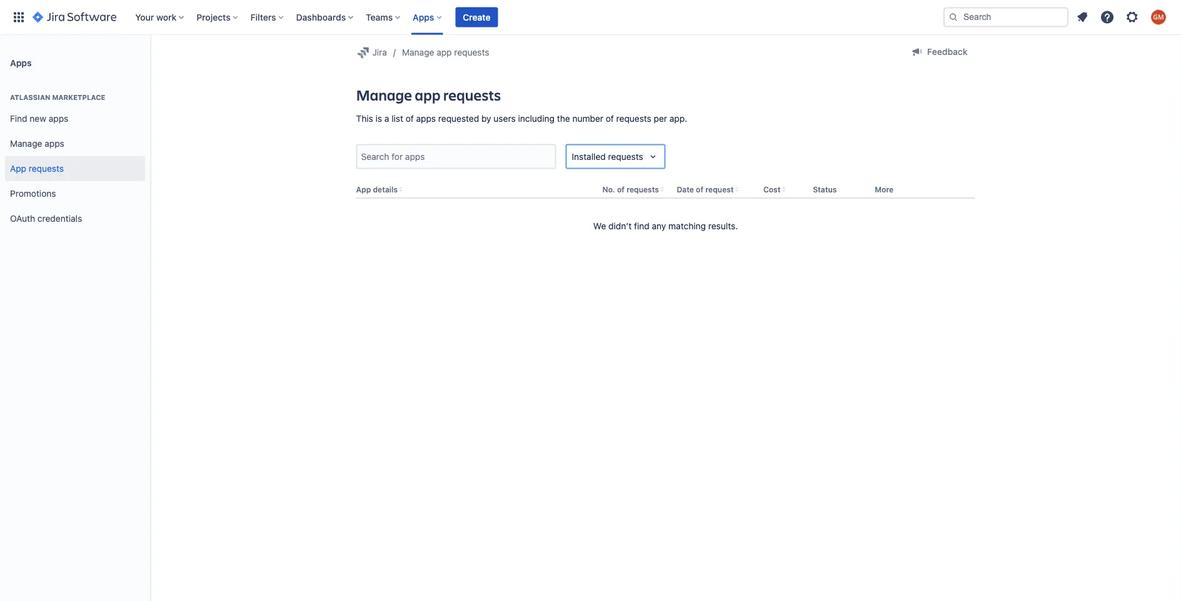 Task type: describe. For each thing, give the bounding box(es) containing it.
manage for manage apps link
[[10, 139, 42, 149]]

per
[[654, 113, 667, 124]]

more
[[875, 185, 894, 194]]

0 vertical spatial app
[[437, 47, 452, 58]]

matching
[[669, 221, 706, 231]]

your work
[[135, 12, 176, 22]]

atlassian marketplace group
[[5, 80, 145, 235]]

didn't
[[608, 221, 632, 231]]

app.
[[670, 113, 687, 124]]

cost button
[[763, 185, 781, 194]]

jira
[[372, 47, 387, 58]]

feedback
[[927, 47, 968, 57]]

filters button
[[247, 7, 289, 27]]

oauth
[[10, 214, 35, 224]]

requests down primary element
[[454, 47, 489, 58]]

Search field
[[944, 7, 1069, 27]]

find
[[634, 221, 650, 231]]

of right number
[[606, 113, 614, 124]]

app for app requests
[[10, 164, 26, 174]]

atlassian marketplace
[[10, 93, 105, 102]]

your work button
[[131, 7, 189, 27]]

number
[[572, 113, 603, 124]]

apps right the list
[[416, 113, 436, 124]]

requests left per
[[616, 113, 651, 124]]

0 horizontal spatial apps
[[10, 57, 32, 68]]

requests inside the atlassian marketplace group
[[29, 164, 64, 174]]

primary element
[[8, 0, 944, 35]]

including
[[518, 113, 555, 124]]

oauth credentials
[[10, 214, 82, 224]]

of right the list
[[406, 113, 414, 124]]

installed
[[572, 151, 606, 162]]

promotions link
[[5, 181, 145, 206]]

date
[[677, 185, 694, 194]]

app details
[[356, 185, 398, 194]]

date of request
[[677, 185, 734, 194]]

results.
[[708, 221, 738, 231]]

no. of requests
[[603, 185, 659, 194]]

your profile and settings image
[[1151, 10, 1166, 25]]

find
[[10, 114, 27, 124]]

open image
[[646, 149, 661, 164]]

teams
[[366, 12, 393, 22]]

notifications image
[[1075, 10, 1090, 25]]

no. of requests button
[[603, 185, 659, 194]]

this is a list of apps requested by users including the number of requests per app.
[[356, 113, 687, 124]]

settings image
[[1125, 10, 1140, 25]]

users
[[494, 113, 516, 124]]

app requests
[[10, 164, 64, 174]]

0 vertical spatial manage app requests
[[402, 47, 489, 58]]

list
[[392, 113, 403, 124]]

app details button
[[356, 185, 398, 194]]

no.
[[603, 185, 615, 194]]

app for app details
[[356, 185, 371, 194]]

filters
[[251, 12, 276, 22]]

we didn't find any matching results.
[[593, 221, 738, 231]]

by
[[481, 113, 491, 124]]

1 vertical spatial manage app requests
[[356, 85, 501, 105]]

a
[[384, 113, 389, 124]]

dashboards
[[296, 12, 346, 22]]

app requests link
[[5, 156, 145, 181]]

projects
[[196, 12, 231, 22]]



Task type: locate. For each thing, give the bounding box(es) containing it.
marketplace
[[52, 93, 105, 102]]

apps down find new apps
[[45, 139, 64, 149]]

1 horizontal spatial apps
[[413, 12, 434, 22]]

appswitcher icon image
[[11, 10, 26, 25]]

details
[[373, 185, 398, 194]]

find new apps
[[10, 114, 68, 124]]

requests left open icon
[[608, 151, 643, 162]]

app
[[10, 164, 26, 174], [356, 185, 371, 194]]

new
[[30, 114, 46, 124]]

app inside the atlassian marketplace group
[[10, 164, 26, 174]]

manage app requests up requested
[[356, 85, 501, 105]]

banner
[[0, 0, 1181, 35]]

this
[[356, 113, 373, 124]]

dashboards button
[[292, 7, 358, 27]]

manage apps
[[10, 139, 64, 149]]

requests right no.
[[627, 185, 659, 194]]

1 vertical spatial app
[[356, 185, 371, 194]]

Search for requested apps field
[[357, 145, 555, 168]]

1 vertical spatial app
[[415, 85, 441, 105]]

request
[[706, 185, 734, 194]]

apps right new at top
[[49, 114, 68, 124]]

is
[[376, 113, 382, 124]]

manage app requests down apps dropdown button
[[402, 47, 489, 58]]

requested
[[438, 113, 479, 124]]

your
[[135, 12, 154, 22]]

1 vertical spatial manage
[[356, 85, 412, 105]]

banner containing your work
[[0, 0, 1181, 35]]

work
[[156, 12, 176, 22]]

app left details
[[356, 185, 371, 194]]

date of request button
[[677, 185, 734, 194]]

find new apps link
[[5, 106, 145, 131]]

of
[[406, 113, 414, 124], [606, 113, 614, 124], [617, 185, 625, 194], [696, 185, 704, 194]]

we
[[593, 221, 606, 231]]

manage app requests
[[402, 47, 489, 58], [356, 85, 501, 105]]

apps
[[416, 113, 436, 124], [49, 114, 68, 124], [45, 139, 64, 149]]

apps button
[[409, 7, 447, 27]]

oauth credentials link
[[5, 206, 145, 231]]

requests
[[454, 47, 489, 58], [443, 85, 501, 105], [616, 113, 651, 124], [608, 151, 643, 162], [29, 164, 64, 174], [627, 185, 659, 194]]

manage down find
[[10, 139, 42, 149]]

of right no.
[[617, 185, 625, 194]]

requests down manage apps
[[29, 164, 64, 174]]

status
[[813, 185, 837, 194]]

manage
[[402, 47, 434, 58], [356, 85, 412, 105], [10, 139, 42, 149]]

manage for 'manage app requests' link
[[402, 47, 434, 58]]

installed requests
[[572, 151, 643, 162]]

credentials
[[37, 214, 82, 224]]

the
[[557, 113, 570, 124]]

manage up a
[[356, 85, 412, 105]]

context icon image
[[356, 45, 371, 60], [356, 45, 371, 60]]

apps right teams "dropdown button"
[[413, 12, 434, 22]]

0 vertical spatial app
[[10, 164, 26, 174]]

cost
[[763, 185, 781, 194]]

manage app requests link
[[402, 45, 489, 60]]

1 vertical spatial apps
[[10, 57, 32, 68]]

jira software image
[[33, 10, 116, 25], [33, 10, 116, 25]]

atlassian
[[10, 93, 50, 102]]

create button
[[455, 7, 498, 27]]

projects button
[[193, 7, 243, 27]]

manage inside the atlassian marketplace group
[[10, 139, 42, 149]]

app up "promotions"
[[10, 164, 26, 174]]

feedback button
[[902, 42, 975, 62]]

app
[[437, 47, 452, 58], [415, 85, 441, 105]]

manage apps link
[[5, 131, 145, 156]]

app up requested
[[415, 85, 441, 105]]

requests up requested
[[443, 85, 501, 105]]

app down apps dropdown button
[[437, 47, 452, 58]]

search image
[[949, 12, 959, 22]]

help image
[[1100, 10, 1115, 25]]

0 horizontal spatial app
[[10, 164, 26, 174]]

create
[[463, 12, 491, 22]]

0 vertical spatial manage
[[402, 47, 434, 58]]

apps
[[413, 12, 434, 22], [10, 57, 32, 68]]

manage down apps dropdown button
[[402, 47, 434, 58]]

apps inside dropdown button
[[413, 12, 434, 22]]

0 vertical spatial apps
[[413, 12, 434, 22]]

any
[[652, 221, 666, 231]]

jira link
[[356, 45, 387, 60]]

promotions
[[10, 189, 56, 199]]

1 horizontal spatial app
[[356, 185, 371, 194]]

of right date
[[696, 185, 704, 194]]

2 vertical spatial manage
[[10, 139, 42, 149]]

teams button
[[362, 7, 405, 27]]

sidebar navigation image
[[136, 50, 164, 75]]

apps up atlassian
[[10, 57, 32, 68]]



Task type: vqa. For each thing, say whether or not it's contained in the screenshot.
field
no



